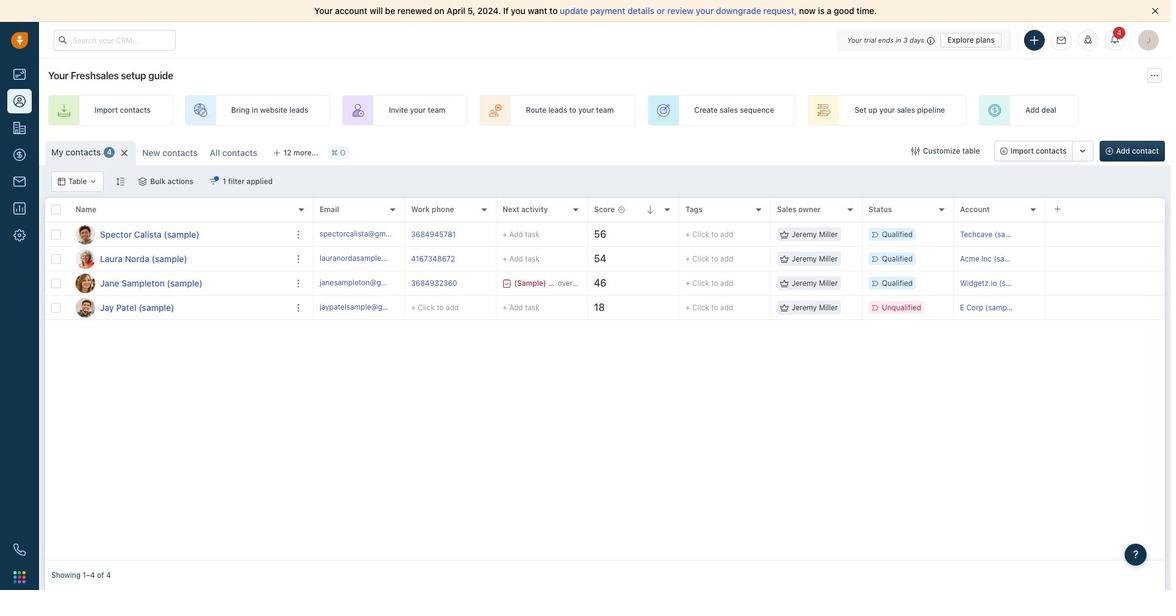 Task type: locate. For each thing, give the bounding box(es) containing it.
what's new image
[[1084, 35, 1092, 44]]

send email image
[[1057, 36, 1066, 44]]

l image
[[76, 249, 95, 269]]

s image
[[76, 225, 95, 244]]

group
[[994, 141, 1093, 162]]

j image
[[76, 274, 95, 293], [76, 298, 95, 317]]

column header
[[70, 198, 314, 223]]

press space to select this row. row
[[45, 223, 314, 247], [314, 223, 1165, 247], [45, 247, 314, 271], [314, 247, 1165, 271], [45, 271, 314, 296], [314, 271, 1165, 296], [45, 296, 314, 320], [314, 296, 1165, 320]]

freshworks switcher image
[[13, 571, 26, 584]]

row group
[[45, 223, 314, 320], [314, 223, 1165, 320]]

1 row group from the left
[[45, 223, 314, 320]]

2 j image from the top
[[76, 298, 95, 317]]

close image
[[1152, 7, 1159, 15]]

container_wx8msf4aqz5i3rn1 image
[[209, 178, 218, 186], [58, 178, 65, 185], [503, 279, 511, 288], [780, 303, 789, 312]]

container_wx8msf4aqz5i3rn1 image
[[911, 147, 920, 156], [139, 178, 147, 186], [90, 178, 97, 185], [780, 230, 789, 239], [780, 255, 789, 263], [780, 279, 789, 288]]

row
[[45, 198, 314, 223]]

2 cell from the top
[[1045, 247, 1165, 271]]

cell
[[1045, 223, 1165, 246], [1045, 247, 1165, 271], [1045, 271, 1165, 295], [1045, 296, 1165, 320]]

1 vertical spatial j image
[[76, 298, 95, 317]]

grid
[[45, 197, 1165, 561]]

0 vertical spatial j image
[[76, 274, 95, 293]]



Task type: describe. For each thing, give the bounding box(es) containing it.
1 cell from the top
[[1045, 223, 1165, 246]]

4 cell from the top
[[1045, 296, 1165, 320]]

phone image
[[13, 544, 26, 556]]

Search your CRM... text field
[[54, 30, 176, 51]]

2 row group from the left
[[314, 223, 1165, 320]]

3 cell from the top
[[1045, 271, 1165, 295]]

1 j image from the top
[[76, 274, 95, 293]]

style_myh0__igzzd8unmi image
[[116, 177, 125, 186]]

phone element
[[7, 538, 32, 562]]



Task type: vqa. For each thing, say whether or not it's contained in the screenshot.
2nd row group from the left
yes



